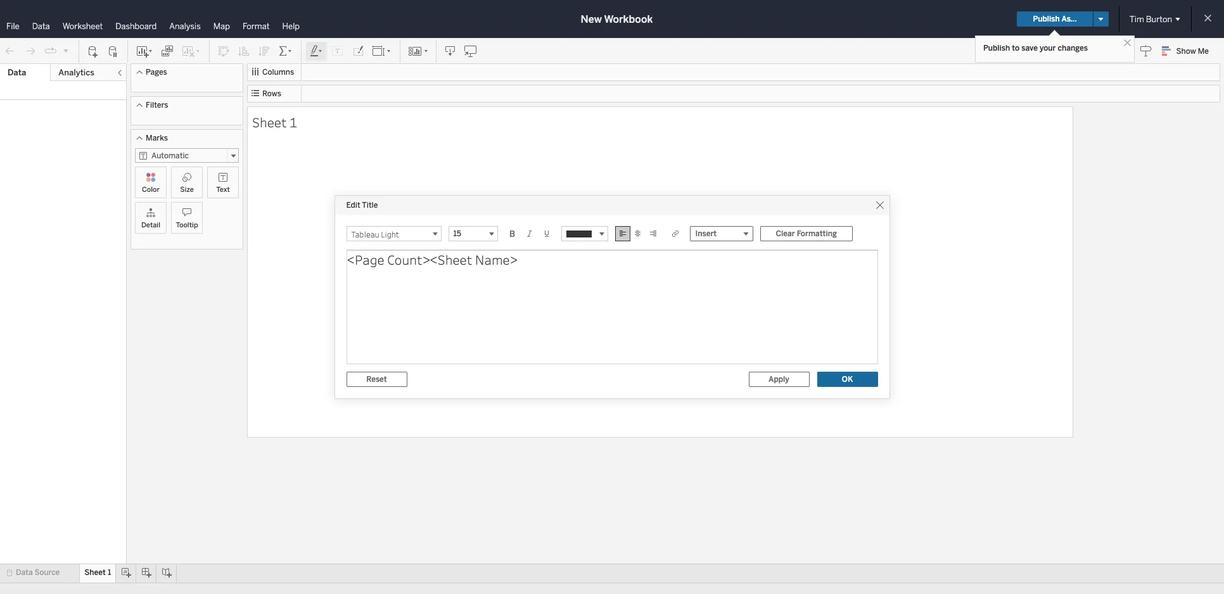 Task type: vqa. For each thing, say whether or not it's contained in the screenshot.
1st 17 from left
no



Task type: describe. For each thing, give the bounding box(es) containing it.
highlight image
[[309, 45, 324, 57]]

pause auto updates image
[[107, 45, 120, 57]]

format workbook image
[[352, 45, 365, 57]]

format
[[243, 22, 270, 31]]

1 vertical spatial 1
[[108, 569, 111, 578]]

download image
[[444, 45, 457, 57]]

dashboard
[[116, 22, 157, 31]]

publish for publish to save your changes
[[984, 44, 1011, 53]]

tim
[[1130, 14, 1145, 24]]

clear sheet image
[[181, 45, 202, 57]]

detail
[[141, 221, 160, 230]]

color
[[142, 186, 160, 194]]

as...
[[1062, 15, 1078, 23]]

0 vertical spatial data
[[32, 22, 50, 31]]

save
[[1022, 44, 1038, 53]]

map
[[214, 22, 230, 31]]

totals image
[[278, 45, 294, 57]]

data guide image
[[1140, 44, 1153, 57]]

apply button
[[749, 372, 810, 387]]

new data source image
[[87, 45, 100, 57]]

publish as... button
[[1018, 11, 1094, 27]]

apply
[[769, 375, 790, 384]]

your
[[1040, 44, 1057, 53]]

sort ascending image
[[238, 45, 250, 57]]

swap rows and columns image
[[217, 45, 230, 57]]

changes
[[1059, 44, 1089, 53]]

text
[[216, 186, 230, 194]]

rows
[[262, 89, 281, 98]]

show labels image
[[332, 45, 344, 57]]

formatting
[[797, 230, 838, 238]]

to
[[1013, 44, 1020, 53]]

new worksheet image
[[136, 45, 153, 57]]

clear formatting button
[[761, 226, 853, 242]]

reset button
[[347, 372, 407, 387]]

show/hide cards image
[[408, 45, 429, 57]]

source
[[35, 569, 60, 578]]

worksheet
[[63, 22, 103, 31]]

2 vertical spatial data
[[16, 569, 33, 578]]

1 horizontal spatial replay animation image
[[62, 47, 70, 54]]

clear
[[776, 230, 796, 238]]

marks
[[146, 134, 168, 143]]

duplicate image
[[161, 45, 174, 57]]

0 horizontal spatial sheet 1
[[84, 569, 111, 578]]

workbook
[[605, 13, 653, 25]]

reset
[[367, 375, 387, 384]]

tim burton
[[1130, 14, 1173, 24]]

show me
[[1177, 47, 1210, 56]]



Task type: locate. For each thing, give the bounding box(es) containing it.
1 right source
[[108, 569, 111, 578]]

publish to save your changes
[[984, 44, 1089, 53]]

0 vertical spatial sheet 1
[[252, 113, 297, 131]]

publish your workbook to edit in tableau desktop image
[[465, 45, 477, 57]]

data left source
[[16, 569, 33, 578]]

burton
[[1147, 14, 1173, 24]]

edit
[[347, 201, 361, 210]]

1 vertical spatial sheet 1
[[84, 569, 111, 578]]

publish inside button
[[1034, 15, 1061, 23]]

1 down the columns on the left
[[290, 113, 297, 131]]

tooltip
[[176, 221, 198, 230]]

new workbook
[[581, 13, 653, 25]]

collapse image
[[116, 69, 124, 77]]

edit title dialog
[[335, 196, 890, 399]]

analysis
[[169, 22, 201, 31]]

me
[[1199, 47, 1210, 56]]

sheet
[[252, 113, 287, 131], [84, 569, 106, 578]]

0 vertical spatial publish
[[1034, 15, 1061, 23]]

ok
[[842, 375, 854, 384]]

undo image
[[4, 45, 16, 57]]

data up redo icon
[[32, 22, 50, 31]]

analytics
[[59, 68, 94, 77]]

file
[[6, 22, 19, 31]]

publish for publish as...
[[1034, 15, 1061, 23]]

sheet right source
[[84, 569, 106, 578]]

pages
[[146, 68, 167, 77]]

1
[[290, 113, 297, 131], [108, 569, 111, 578]]

0 horizontal spatial 1
[[108, 569, 111, 578]]

data
[[32, 22, 50, 31], [8, 68, 26, 77], [16, 569, 33, 578]]

data source
[[16, 569, 60, 578]]

filters
[[146, 101, 168, 110]]

1 vertical spatial sheet
[[84, 569, 106, 578]]

1 horizontal spatial sheet
[[252, 113, 287, 131]]

help
[[283, 22, 300, 31]]

data down undo image
[[8, 68, 26, 77]]

sheet 1 down rows
[[252, 113, 297, 131]]

0 vertical spatial 1
[[290, 113, 297, 131]]

edit title
[[347, 201, 378, 210]]

close image
[[1122, 37, 1134, 49]]

ok button
[[818, 372, 878, 387]]

title
[[362, 201, 378, 210]]

1 vertical spatial data
[[8, 68, 26, 77]]

0 vertical spatial sheet
[[252, 113, 287, 131]]

sheet 1
[[252, 113, 297, 131], [84, 569, 111, 578]]

1 horizontal spatial 1
[[290, 113, 297, 131]]

publish
[[1034, 15, 1061, 23], [984, 44, 1011, 53]]

publish as...
[[1034, 15, 1078, 23]]

1 horizontal spatial sheet 1
[[252, 113, 297, 131]]

replay animation image up analytics
[[62, 47, 70, 54]]

show
[[1177, 47, 1197, 56]]

redo image
[[24, 45, 37, 57]]

new
[[581, 13, 602, 25]]

publish left to
[[984, 44, 1011, 53]]

sort descending image
[[258, 45, 271, 57]]

replay animation image
[[44, 45, 57, 57], [62, 47, 70, 54]]

0 horizontal spatial sheet
[[84, 569, 106, 578]]

fit image
[[372, 45, 392, 57]]

1 horizontal spatial publish
[[1034, 15, 1061, 23]]

sheet 1 right source
[[84, 569, 111, 578]]

replay animation image right redo icon
[[44, 45, 57, 57]]

show me button
[[1157, 41, 1221, 61]]

0 horizontal spatial publish
[[984, 44, 1011, 53]]

0 horizontal spatial replay animation image
[[44, 45, 57, 57]]

clear formatting
[[776, 230, 838, 238]]

1 vertical spatial publish
[[984, 44, 1011, 53]]

columns
[[262, 68, 294, 77]]

size
[[180, 186, 194, 194]]

publish left as...
[[1034, 15, 1061, 23]]

sheet down rows
[[252, 113, 287, 131]]



